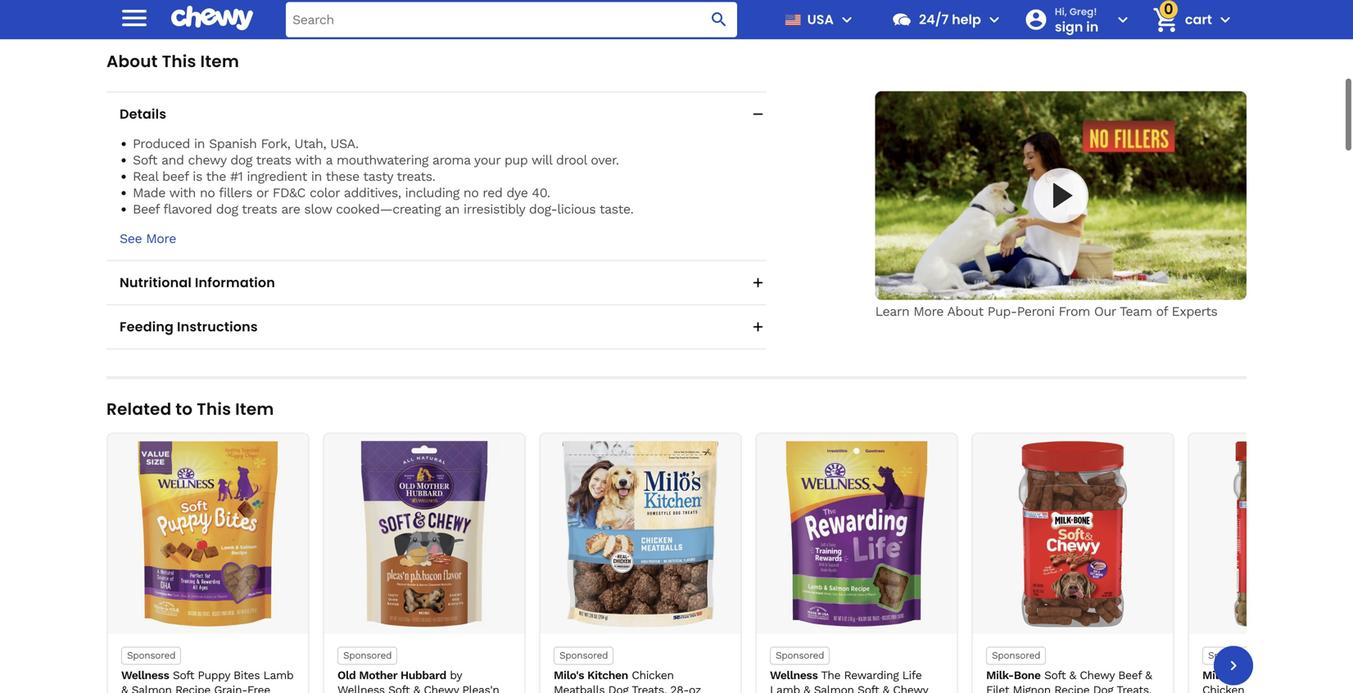 Task type: describe. For each thing, give the bounding box(es) containing it.
28-
[[670, 684, 689, 694]]

sponsored inside sponsored milk-bone
[[1208, 651, 1257, 662]]

will
[[532, 152, 552, 168]]

the rewarding life lamb & salmon soft & chew
[[770, 669, 928, 694]]

Product search field
[[286, 2, 737, 37]]

in
[[1087, 17, 1099, 36]]

24/7 help
[[919, 10, 981, 29]]

nutritional
[[120, 274, 192, 292]]

chicken meatballs dog treats, 28-o
[[554, 669, 701, 694]]

bone inside sponsored milk-bone
[[1230, 669, 1257, 683]]

nutritional information image
[[750, 275, 766, 291]]

filet
[[986, 684, 1009, 694]]

lamb for the rewarding life lamb & salmon soft & chew
[[770, 684, 800, 694]]

spanish
[[209, 136, 257, 152]]

chicken
[[632, 669, 674, 683]]

produced in spanish fork, utah, usa. soft and chewy dog treats with a mouthwatering aroma your pup will drool over. real beef is the #1 ingredient in these tasty treats. made with no fillers or fd&c color additives, including no red dye 40. beef flavored dog treats are slow cooked—creating an irresistibly dog-licious taste.
[[133, 136, 634, 217]]

see more
[[120, 231, 176, 247]]

is
[[193, 169, 202, 184]]

sponsored for soft & chewy beef & filet mignon recipe dog treats
[[992, 651, 1041, 662]]

soft & chewy beef & filet mignon recipe dog treats
[[986, 669, 1152, 694]]

dye
[[507, 185, 528, 201]]

milk-bone soft & chewy beef & filet mignon recipe dog treats, 25-oz tub image
[[980, 441, 1167, 628]]

1 vertical spatial dog
[[216, 202, 238, 217]]

a
[[326, 152, 333, 168]]

are
[[281, 202, 300, 217]]

mother
[[359, 669, 397, 683]]

puppy
[[198, 669, 230, 683]]

red
[[483, 185, 503, 201]]

feeding
[[120, 318, 174, 336]]

0 horizontal spatial menu image
[[118, 1, 151, 34]]

soft inside by wellness soft & chewy pleas'
[[388, 684, 410, 694]]

beef
[[162, 169, 189, 184]]

learn
[[875, 304, 910, 320]]

ingredient
[[247, 169, 307, 184]]

learn more about pup-peroni from our team of experts
[[875, 304, 1218, 320]]

your
[[474, 152, 500, 168]]

cooked—creating
[[336, 202, 441, 217]]

made
[[133, 185, 165, 201]]

usa
[[807, 10, 834, 29]]

an
[[445, 202, 460, 217]]

more for see
[[146, 231, 176, 247]]

about this item
[[107, 50, 239, 73]]

grain-
[[214, 684, 247, 694]]

kitchen
[[587, 669, 628, 683]]

help menu image
[[985, 10, 1004, 29]]

1 milk- from the left
[[986, 669, 1014, 683]]

milk-bone
[[986, 669, 1041, 683]]

soft inside produced in spanish fork, utah, usa. soft and chewy dog treats with a mouthwatering aroma your pup will drool over. real beef is the #1 ingredient in these tasty treats. made with no fillers or fd&c color additives, including no red dye 40. beef flavored dog treats are slow cooked—creating an irresistibly dog-licious taste.
[[133, 152, 157, 168]]

experts
[[1172, 304, 1218, 320]]

bites
[[234, 669, 260, 683]]

feeding instructions
[[120, 318, 258, 336]]

beef inside produced in spanish fork, utah, usa. soft and chewy dog treats with a mouthwatering aroma your pup will drool over. real beef is the #1 ingredient in these tasty treats. made with no fillers or fd&c color additives, including no red dye 40. beef flavored dog treats are slow cooked—creating an irresistibly dog-licious taste.
[[133, 202, 159, 217]]

recipe inside soft puppy bites lamb & salmon recipe grain-fre
[[175, 684, 211, 694]]

rewarding
[[844, 669, 899, 683]]

menu image inside usa popup button
[[837, 10, 857, 29]]

by
[[450, 669, 462, 683]]

24/7
[[919, 10, 949, 29]]

fillers
[[219, 185, 252, 201]]

chewy support image
[[891, 9, 913, 30]]

licious
[[557, 202, 596, 217]]

mouthwatering
[[337, 152, 428, 168]]

0 vertical spatial treats
[[256, 152, 291, 168]]

milo's kitchen chicken meatballs dog treats, 28-oz pouch image
[[547, 441, 734, 628]]

dog-
[[529, 202, 557, 217]]

#1
[[230, 169, 243, 184]]

sponsored for soft puppy bites lamb & salmon recipe grain-fre
[[127, 651, 176, 662]]

1 horizontal spatial with
[[295, 152, 322, 168]]

milk- inside sponsored milk-bone
[[1203, 669, 1230, 683]]

tasty
[[363, 169, 393, 184]]

irresistibly
[[464, 202, 525, 217]]

instructions
[[177, 318, 258, 336]]

salmon for soft
[[132, 684, 172, 694]]

beef inside soft & chewy beef & filet mignon recipe dog treats
[[1118, 669, 1142, 683]]

produced
[[133, 136, 190, 152]]

wellness soft puppy bites lamb & salmon recipe grain-free natural dog treats, 8-oz pouch image
[[115, 441, 301, 628]]

chewy home image
[[171, 0, 253, 36]]

more for learn
[[914, 304, 944, 320]]

mignon
[[1013, 684, 1051, 694]]

and
[[161, 152, 184, 168]]

sign
[[1055, 17, 1083, 36]]

old mother hubbard by wellness soft & chewy pleas'n p.b.bacon natural mini oven-baked biscuits dog treats, 8-oz bag image
[[331, 441, 518, 628]]

sponsored milk-bone
[[1203, 651, 1257, 683]]

0 vertical spatial dog
[[230, 152, 252, 168]]

cart link
[[1146, 0, 1212, 39]]

or
[[256, 185, 268, 201]]

cart
[[1185, 10, 1212, 29]]

utah,
[[294, 136, 326, 152]]

help
[[952, 10, 981, 29]]

cart menu image
[[1216, 10, 1235, 29]]

usa.
[[330, 136, 359, 152]]

the
[[821, 669, 841, 683]]

soft puppy bites lamb & salmon recipe grain-fre
[[121, 669, 293, 694]]

our
[[1094, 304, 1116, 320]]

slow
[[304, 202, 332, 217]]

1 vertical spatial item
[[235, 398, 274, 421]]

recipe inside soft & chewy beef & filet mignon recipe dog treats
[[1055, 684, 1090, 694]]



Task type: vqa. For each thing, say whether or not it's contained in the screenshot.
prepare
no



Task type: locate. For each thing, give the bounding box(es) containing it.
lamb for soft puppy bites lamb & salmon recipe grain-fre
[[263, 669, 293, 683]]

menu image
[[118, 1, 151, 34], [837, 10, 857, 29]]

submit search image
[[709, 10, 729, 29]]

wellness for the rewarding life lamb & salmon soft & chew
[[770, 669, 818, 683]]

additives,
[[344, 185, 401, 201]]

1 vertical spatial this
[[197, 398, 231, 421]]

by wellness soft & chewy pleas'
[[338, 669, 505, 694]]

dog down the 'fillers'
[[216, 202, 238, 217]]

milk-bone link
[[1203, 669, 1353, 694]]

see
[[120, 231, 142, 247]]

0 horizontal spatial about
[[107, 50, 158, 73]]

items image
[[1151, 5, 1180, 34]]

treats,
[[632, 684, 667, 694]]

milo's
[[554, 669, 584, 683]]

1 horizontal spatial wellness
[[338, 684, 385, 694]]

0 horizontal spatial with
[[169, 185, 196, 201]]

including
[[405, 185, 459, 201]]

account menu image
[[1113, 10, 1133, 29]]

1 vertical spatial lamb
[[770, 684, 800, 694]]

this right to
[[197, 398, 231, 421]]

in up chewy
[[194, 136, 205, 152]]

wellness for soft puppy bites lamb & salmon recipe grain-fre
[[121, 669, 169, 683]]

related
[[107, 398, 172, 421]]

no
[[200, 185, 215, 201], [464, 185, 479, 201]]

0 vertical spatial beef
[[133, 202, 159, 217]]

soft inside soft & chewy beef & filet mignon recipe dog treats
[[1045, 669, 1066, 683]]

sponsored up milo's kitchen
[[560, 651, 608, 662]]

2 horizontal spatial wellness
[[770, 669, 818, 683]]

wellness left puppy
[[121, 669, 169, 683]]

soft
[[133, 152, 157, 168], [173, 669, 194, 683], [1045, 669, 1066, 683], [388, 684, 410, 694], [858, 684, 879, 694]]

treats
[[256, 152, 291, 168], [242, 202, 277, 217]]

sponsored up milk-bone on the bottom right of page
[[992, 651, 1041, 662]]

1 horizontal spatial bone
[[1230, 669, 1257, 683]]

2 salmon from the left
[[814, 684, 854, 694]]

1 horizontal spatial more
[[914, 304, 944, 320]]

sponsored for the rewarding life lamb & salmon soft & chew
[[776, 651, 824, 662]]

0 vertical spatial lamb
[[263, 669, 293, 683]]

details
[[120, 105, 166, 123]]

0 horizontal spatial bone
[[1014, 669, 1041, 683]]

over.
[[591, 152, 619, 168]]

usa button
[[778, 0, 857, 39]]

with up the flavored
[[169, 185, 196, 201]]

5 sponsored from the left
[[992, 651, 1041, 662]]

1 horizontal spatial beef
[[1118, 669, 1142, 683]]

beef
[[133, 202, 159, 217], [1118, 669, 1142, 683]]

1 horizontal spatial menu image
[[837, 10, 857, 29]]

0 vertical spatial in
[[194, 136, 205, 152]]

Search text field
[[286, 2, 737, 37]]

salmon left grain-
[[132, 684, 172, 694]]

pup
[[505, 152, 528, 168]]

item down chewy home image
[[200, 50, 239, 73]]

1 vertical spatial beef
[[1118, 669, 1142, 683]]

old mother hubbard
[[338, 669, 446, 683]]

more
[[146, 231, 176, 247], [914, 304, 944, 320]]

lamb inside soft puppy bites lamb & salmon recipe grain-fre
[[263, 669, 293, 683]]

1 no from the left
[[200, 185, 215, 201]]

salmon inside soft puppy bites lamb & salmon recipe grain-fre
[[132, 684, 172, 694]]

1 salmon from the left
[[132, 684, 172, 694]]

1 vertical spatial more
[[914, 304, 944, 320]]

soft inside soft puppy bites lamb & salmon recipe grain-fre
[[173, 669, 194, 683]]

sponsored
[[127, 651, 176, 662], [343, 651, 392, 662], [560, 651, 608, 662], [776, 651, 824, 662], [992, 651, 1041, 662], [1208, 651, 1257, 662]]

& inside by wellness soft & chewy pleas'
[[413, 684, 420, 694]]

1 horizontal spatial recipe
[[1055, 684, 1090, 694]]

fd&c
[[273, 185, 306, 201]]

0 vertical spatial with
[[295, 152, 322, 168]]

meatballs
[[554, 684, 605, 694]]

dog
[[608, 684, 629, 694], [1093, 684, 1114, 694]]

2 bone from the left
[[1230, 669, 1257, 683]]

2 dog from the left
[[1093, 684, 1114, 694]]

hubbard
[[400, 669, 446, 683]]

wellness down old
[[338, 684, 385, 694]]

salmon for the
[[814, 684, 854, 694]]

sponsored for by wellness soft & chewy pleas'
[[343, 651, 392, 662]]

in up color
[[311, 169, 322, 184]]

this down chewy home image
[[162, 50, 196, 73]]

soft up mignon
[[1045, 669, 1066, 683]]

item right to
[[235, 398, 274, 421]]

1 vertical spatial about
[[947, 304, 984, 320]]

4 sponsored from the left
[[776, 651, 824, 662]]

chewy
[[1080, 669, 1115, 683], [424, 684, 459, 694]]

1 vertical spatial chewy
[[424, 684, 459, 694]]

1 vertical spatial in
[[311, 169, 322, 184]]

salmon
[[132, 684, 172, 694], [814, 684, 854, 694]]

0 horizontal spatial wellness
[[121, 669, 169, 683]]

1 horizontal spatial chewy
[[1080, 669, 1115, 683]]

1 horizontal spatial dog
[[1093, 684, 1114, 694]]

no down the
[[200, 185, 215, 201]]

color
[[310, 185, 340, 201]]

dog inside soft & chewy beef & filet mignon recipe dog treats
[[1093, 684, 1114, 694]]

in
[[194, 136, 205, 152], [311, 169, 322, 184]]

1 horizontal spatial no
[[464, 185, 479, 201]]

0 horizontal spatial no
[[200, 185, 215, 201]]

treats down the fork,
[[256, 152, 291, 168]]

0 vertical spatial more
[[146, 231, 176, 247]]

0 horizontal spatial chewy
[[424, 684, 459, 694]]

soft left puppy
[[173, 669, 194, 683]]

aroma
[[432, 152, 471, 168]]

milo's kitchen
[[554, 669, 628, 683]]

dog up '#1'
[[230, 152, 252, 168]]

about left pup-
[[947, 304, 984, 320]]

treats down "or"
[[242, 202, 277, 217]]

more right "see"
[[146, 231, 176, 247]]

1 vertical spatial with
[[169, 185, 196, 201]]

1 horizontal spatial milk-
[[1203, 669, 1230, 683]]

taste.
[[600, 202, 634, 217]]

0 horizontal spatial more
[[146, 231, 176, 247]]

chewy inside by wellness soft & chewy pleas'
[[424, 684, 459, 694]]

&
[[1070, 669, 1076, 683], [1145, 669, 1152, 683], [121, 684, 128, 694], [413, 684, 420, 694], [804, 684, 811, 694], [883, 684, 890, 694]]

soft up "real"
[[133, 152, 157, 168]]

these
[[326, 169, 359, 184]]

wellness inside by wellness soft & chewy pleas'
[[338, 684, 385, 694]]

to
[[176, 398, 193, 421]]

lamb
[[263, 669, 293, 683], [770, 684, 800, 694]]

2 milk- from the left
[[1203, 669, 1230, 683]]

1 horizontal spatial in
[[311, 169, 322, 184]]

0 horizontal spatial dog
[[608, 684, 629, 694]]

1 horizontal spatial about
[[947, 304, 984, 320]]

1 sponsored from the left
[[127, 651, 176, 662]]

& inside soft puppy bites lamb & salmon recipe grain-fre
[[121, 684, 128, 694]]

greg!
[[1070, 5, 1097, 18]]

recipe
[[175, 684, 211, 694], [1055, 684, 1090, 694]]

0 horizontal spatial milk-
[[986, 669, 1014, 683]]

salmon inside the rewarding life lamb & salmon soft & chew
[[814, 684, 854, 694]]

sponsored up mother
[[343, 651, 392, 662]]

soft inside the rewarding life lamb & salmon soft & chew
[[858, 684, 879, 694]]

fork,
[[261, 136, 290, 152]]

0 horizontal spatial beef
[[133, 202, 159, 217]]

drool
[[556, 152, 587, 168]]

1 horizontal spatial salmon
[[814, 684, 854, 694]]

related to this item
[[107, 398, 274, 421]]

about
[[107, 50, 158, 73], [947, 304, 984, 320]]

list
[[107, 433, 1353, 694]]

group
[[597, 0, 947, 2]]

0 horizontal spatial this
[[162, 50, 196, 73]]

the
[[206, 169, 226, 184]]

milk-bone soft & chewy chicken recipe dog treats, 25-oz tub image
[[1196, 441, 1353, 628]]

1 horizontal spatial lamb
[[770, 684, 800, 694]]

real
[[133, 169, 158, 184]]

nutritional information
[[120, 274, 275, 292]]

with
[[295, 152, 322, 168], [169, 185, 196, 201]]

menu image up about this item
[[118, 1, 151, 34]]

wellness
[[121, 669, 169, 683], [770, 669, 818, 683], [338, 684, 385, 694]]

0 vertical spatial item
[[200, 50, 239, 73]]

salmon down the
[[814, 684, 854, 694]]

list containing wellness
[[107, 433, 1353, 694]]

with down utah,
[[295, 152, 322, 168]]

1 bone from the left
[[1014, 669, 1041, 683]]

sponsored up milk-bone link
[[1208, 651, 1257, 662]]

treats.
[[397, 169, 435, 184]]

soft down rewarding
[[858, 684, 879, 694]]

0 horizontal spatial salmon
[[132, 684, 172, 694]]

old
[[338, 669, 356, 683]]

this
[[162, 50, 196, 73], [197, 398, 231, 421]]

40.
[[532, 185, 550, 201]]

dog inside chicken meatballs dog treats, 28-o
[[608, 684, 629, 694]]

about up details
[[107, 50, 158, 73]]

2 sponsored from the left
[[343, 651, 392, 662]]

chewy inside soft & chewy beef & filet mignon recipe dog treats
[[1080, 669, 1115, 683]]

menu image right usa
[[837, 10, 857, 29]]

0 horizontal spatial lamb
[[263, 669, 293, 683]]

0 vertical spatial chewy
[[1080, 669, 1115, 683]]

0 horizontal spatial in
[[194, 136, 205, 152]]

recipe right mignon
[[1055, 684, 1090, 694]]

1 vertical spatial treats
[[242, 202, 277, 217]]

2 recipe from the left
[[1055, 684, 1090, 694]]

life
[[902, 669, 922, 683]]

details image
[[750, 106, 766, 123]]

information
[[195, 274, 275, 292]]

sponsored for chicken meatballs dog treats, 28-o
[[560, 651, 608, 662]]

1 recipe from the left
[[175, 684, 211, 694]]

sponsored up the
[[776, 651, 824, 662]]

dog right mignon
[[1093, 684, 1114, 694]]

1 horizontal spatial this
[[197, 398, 231, 421]]

wellness left the
[[770, 669, 818, 683]]

from
[[1059, 304, 1090, 320]]

6 sponsored from the left
[[1208, 651, 1257, 662]]

peroni
[[1017, 304, 1055, 320]]

more right learn
[[914, 304, 944, 320]]

no left red
[[464, 185, 479, 201]]

3 sponsored from the left
[[560, 651, 608, 662]]

sponsored up soft puppy bites lamb & salmon recipe grain-fre at the left bottom of the page
[[127, 651, 176, 662]]

wellness the rewarding life lamb & salmon soft & chewy natural dog treats, 6-oz bag image
[[764, 441, 950, 628]]

feeding instructions image
[[750, 319, 766, 336]]

bone
[[1014, 669, 1041, 683], [1230, 669, 1257, 683]]

soft down old mother hubbard
[[388, 684, 410, 694]]

milk-
[[986, 669, 1014, 683], [1203, 669, 1230, 683]]

recipe down puppy
[[175, 684, 211, 694]]

0 vertical spatial about
[[107, 50, 158, 73]]

1 dog from the left
[[608, 684, 629, 694]]

flavored
[[163, 202, 212, 217]]

hi, greg! sign in
[[1055, 5, 1099, 36]]

2 no from the left
[[464, 185, 479, 201]]

24/7 help link
[[885, 0, 981, 39]]

hi,
[[1055, 5, 1067, 18]]

lamb inside the rewarding life lamb & salmon soft & chew
[[770, 684, 800, 694]]

dog
[[230, 152, 252, 168], [216, 202, 238, 217]]

item
[[200, 50, 239, 73], [235, 398, 274, 421]]

dog down kitchen
[[608, 684, 629, 694]]

pup-
[[988, 304, 1017, 320]]

chewy
[[188, 152, 226, 168]]

0 horizontal spatial recipe
[[175, 684, 211, 694]]

0 vertical spatial this
[[162, 50, 196, 73]]



